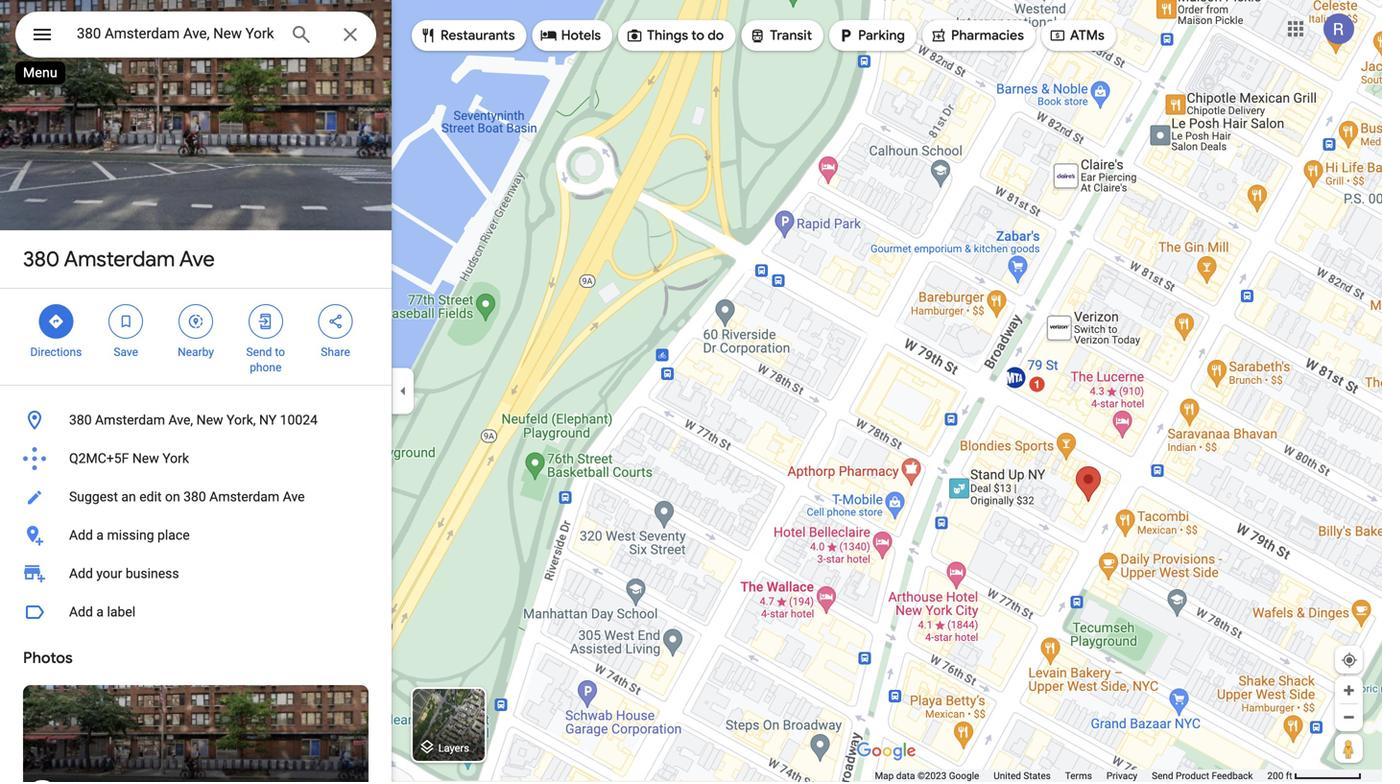 Task type: vqa. For each thing, say whether or not it's contained in the screenshot.

yes



Task type: locate. For each thing, give the bounding box(es) containing it.
380
[[23, 246, 60, 273], [69, 412, 92, 428], [184, 489, 206, 505]]

send inside button
[[1152, 770, 1174, 782]]

layers
[[439, 742, 469, 754]]

new
[[196, 412, 223, 428], [132, 451, 159, 467]]

ave inside button
[[283, 489, 305, 505]]

add left label
[[69, 604, 93, 620]]

add for add your business
[[69, 566, 93, 582]]

amsterdam down q2mc+5f new york button
[[209, 489, 280, 505]]

1 vertical spatial 380
[[69, 412, 92, 428]]

new left york
[[132, 451, 159, 467]]

phone
[[250, 361, 282, 374]]

to up the phone
[[275, 346, 285, 359]]

to left do
[[692, 27, 705, 44]]

1 horizontal spatial 380
[[69, 412, 92, 428]]

add a missing place
[[69, 528, 190, 543]]

send left product
[[1152, 770, 1174, 782]]

 parking
[[837, 25, 905, 46]]

q2mc+5f new york
[[69, 451, 189, 467]]

1 horizontal spatial new
[[196, 412, 223, 428]]

0 vertical spatial ave
[[179, 246, 215, 273]]

map
[[875, 770, 894, 782]]

1 add from the top
[[69, 528, 93, 543]]


[[31, 21, 54, 48]]

 button
[[15, 12, 69, 61]]

united states button
[[994, 770, 1051, 782]]

new right ave, on the bottom of page
[[196, 412, 223, 428]]

2 add from the top
[[69, 566, 93, 582]]

to
[[692, 27, 705, 44], [275, 346, 285, 359]]

 restaurants
[[420, 25, 515, 46]]

1 a from the top
[[96, 528, 104, 543]]

380 amsterdam ave main content
[[0, 0, 392, 782]]

 search field
[[15, 12, 376, 61]]

0 vertical spatial to
[[692, 27, 705, 44]]

0 vertical spatial add
[[69, 528, 93, 543]]

0 vertical spatial 380
[[23, 246, 60, 273]]

380 up the q2mc+5f
[[69, 412, 92, 428]]

amsterdam
[[64, 246, 175, 273], [95, 412, 165, 428], [209, 489, 280, 505]]


[[257, 311, 274, 332]]

1 vertical spatial new
[[132, 451, 159, 467]]

ave down 10024 at the bottom of page
[[283, 489, 305, 505]]

3 add from the top
[[69, 604, 93, 620]]

ave up 
[[179, 246, 215, 273]]


[[327, 311, 344, 332]]

send to phone
[[246, 346, 285, 374]]

10024
[[280, 412, 318, 428]]

google maps element
[[0, 0, 1383, 782]]

add your business link
[[0, 555, 392, 593]]

add down 'suggest'
[[69, 528, 93, 543]]

2 vertical spatial add
[[69, 604, 93, 620]]


[[930, 25, 948, 46]]

380 Amsterdam Ave, New York, NY 10024 field
[[15, 12, 376, 58]]

directions
[[30, 346, 82, 359]]

pharmacies
[[951, 27, 1024, 44]]

1 vertical spatial to
[[275, 346, 285, 359]]

your
[[96, 566, 122, 582]]

200
[[1268, 770, 1284, 782]]

footer containing map data ©2023 google
[[875, 770, 1268, 782]]

add for add a missing place
[[69, 528, 93, 543]]

suggest
[[69, 489, 118, 505]]


[[117, 311, 135, 332]]

2 horizontal spatial 380
[[184, 489, 206, 505]]

2 a from the top
[[96, 604, 104, 620]]


[[420, 25, 437, 46]]

0 horizontal spatial to
[[275, 346, 285, 359]]

york
[[162, 451, 189, 467]]

200 ft
[[1268, 770, 1293, 782]]

add a label
[[69, 604, 136, 620]]

label
[[107, 604, 136, 620]]


[[749, 25, 766, 46]]

0 vertical spatial send
[[246, 346, 272, 359]]

add left "your"
[[69, 566, 93, 582]]

send product feedback button
[[1152, 770, 1253, 782]]

amsterdam up 'q2mc+5f new york'
[[95, 412, 165, 428]]

zoom out image
[[1342, 710, 1357, 725]]

on
[[165, 489, 180, 505]]

1 horizontal spatial ave
[[283, 489, 305, 505]]

0 vertical spatial amsterdam
[[64, 246, 175, 273]]

amsterdam up 
[[64, 246, 175, 273]]

add a missing place button
[[0, 517, 392, 555]]

380 up  at top left
[[23, 246, 60, 273]]

1 vertical spatial send
[[1152, 770, 1174, 782]]

1 vertical spatial add
[[69, 566, 93, 582]]

1 vertical spatial amsterdam
[[95, 412, 165, 428]]

none field inside 380 amsterdam ave, new york, ny 10024 field
[[77, 22, 275, 45]]

0 horizontal spatial new
[[132, 451, 159, 467]]

1 horizontal spatial send
[[1152, 770, 1174, 782]]

send
[[246, 346, 272, 359], [1152, 770, 1174, 782]]

send inside send to phone
[[246, 346, 272, 359]]

footer
[[875, 770, 1268, 782]]

amsterdam for ave
[[64, 246, 175, 273]]

york,
[[227, 412, 256, 428]]


[[187, 311, 204, 332]]

a
[[96, 528, 104, 543], [96, 604, 104, 620]]

380 right on
[[184, 489, 206, 505]]

200 ft button
[[1268, 770, 1362, 782]]

1 vertical spatial a
[[96, 604, 104, 620]]

send for send product feedback
[[1152, 770, 1174, 782]]

collapse side panel image
[[393, 381, 414, 402]]

a for label
[[96, 604, 104, 620]]

amsterdam for ave,
[[95, 412, 165, 428]]

a left label
[[96, 604, 104, 620]]

a left missing
[[96, 528, 104, 543]]

None field
[[77, 22, 275, 45]]

add
[[69, 528, 93, 543], [69, 566, 93, 582], [69, 604, 93, 620]]

show street view coverage image
[[1335, 734, 1363, 763]]

place
[[157, 528, 190, 543]]

add for add a label
[[69, 604, 93, 620]]

product
[[1176, 770, 1210, 782]]

terms
[[1065, 770, 1092, 782]]

0 vertical spatial a
[[96, 528, 104, 543]]

0 horizontal spatial 380
[[23, 246, 60, 273]]

0 horizontal spatial send
[[246, 346, 272, 359]]

0 vertical spatial new
[[196, 412, 223, 428]]

states
[[1024, 770, 1051, 782]]

ave
[[179, 246, 215, 273], [283, 489, 305, 505]]

1 horizontal spatial to
[[692, 27, 705, 44]]

1 vertical spatial ave
[[283, 489, 305, 505]]

actions for 380 amsterdam ave region
[[0, 289, 392, 385]]

hotels
[[561, 27, 601, 44]]

transit
[[770, 27, 812, 44]]

save
[[114, 346, 138, 359]]

send up the phone
[[246, 346, 272, 359]]



Task type: describe. For each thing, give the bounding box(es) containing it.
q2mc+5f
[[69, 451, 129, 467]]

nearby
[[178, 346, 214, 359]]

privacy button
[[1107, 770, 1138, 782]]

380 amsterdam ave, new york, ny 10024
[[69, 412, 318, 428]]

feedback
[[1212, 770, 1253, 782]]

©2023
[[918, 770, 947, 782]]

q2mc+5f new york button
[[0, 440, 392, 478]]

380 amsterdam ave
[[23, 246, 215, 273]]

an
[[121, 489, 136, 505]]

send for send to phone
[[246, 346, 272, 359]]

terms button
[[1065, 770, 1092, 782]]


[[626, 25, 643, 46]]

missing
[[107, 528, 154, 543]]

 transit
[[749, 25, 812, 46]]

suggest an edit on 380 amsterdam ave
[[69, 489, 305, 505]]

do
[[708, 27, 724, 44]]

privacy
[[1107, 770, 1138, 782]]


[[540, 25, 557, 46]]

0 horizontal spatial ave
[[179, 246, 215, 273]]

edit
[[139, 489, 162, 505]]

2 vertical spatial amsterdam
[[209, 489, 280, 505]]

380 amsterdam ave, new york, ny 10024 button
[[0, 401, 392, 440]]

restaurants
[[441, 27, 515, 44]]

to inside send to phone
[[275, 346, 285, 359]]

things
[[647, 27, 688, 44]]

a for missing
[[96, 528, 104, 543]]

 hotels
[[540, 25, 601, 46]]

photos
[[23, 649, 73, 668]]

map data ©2023 google
[[875, 770, 980, 782]]


[[837, 25, 855, 46]]


[[47, 311, 65, 332]]

add your business
[[69, 566, 179, 582]]

google
[[949, 770, 980, 782]]

add a label button
[[0, 593, 392, 632]]

380 for 380 amsterdam ave, new york, ny 10024
[[69, 412, 92, 428]]

united states
[[994, 770, 1051, 782]]

2 vertical spatial 380
[[184, 489, 206, 505]]

business
[[126, 566, 179, 582]]

ft
[[1286, 770, 1293, 782]]

send product feedback
[[1152, 770, 1253, 782]]

google account: ruby anderson  
(rubyanndersson@gmail.com) image
[[1324, 14, 1355, 44]]

atms
[[1070, 27, 1105, 44]]

zoom in image
[[1342, 684, 1357, 698]]

 atms
[[1049, 25, 1105, 46]]

footer inside google maps element
[[875, 770, 1268, 782]]

data
[[896, 770, 915, 782]]

 things to do
[[626, 25, 724, 46]]

share
[[321, 346, 350, 359]]

show your location image
[[1341, 652, 1359, 669]]

to inside  things to do
[[692, 27, 705, 44]]

ave,
[[169, 412, 193, 428]]


[[1049, 25, 1067, 46]]

suggest an edit on 380 amsterdam ave button
[[0, 478, 392, 517]]

parking
[[858, 27, 905, 44]]

ny
[[259, 412, 277, 428]]

 pharmacies
[[930, 25, 1024, 46]]

united
[[994, 770, 1021, 782]]

380 for 380 amsterdam ave
[[23, 246, 60, 273]]



